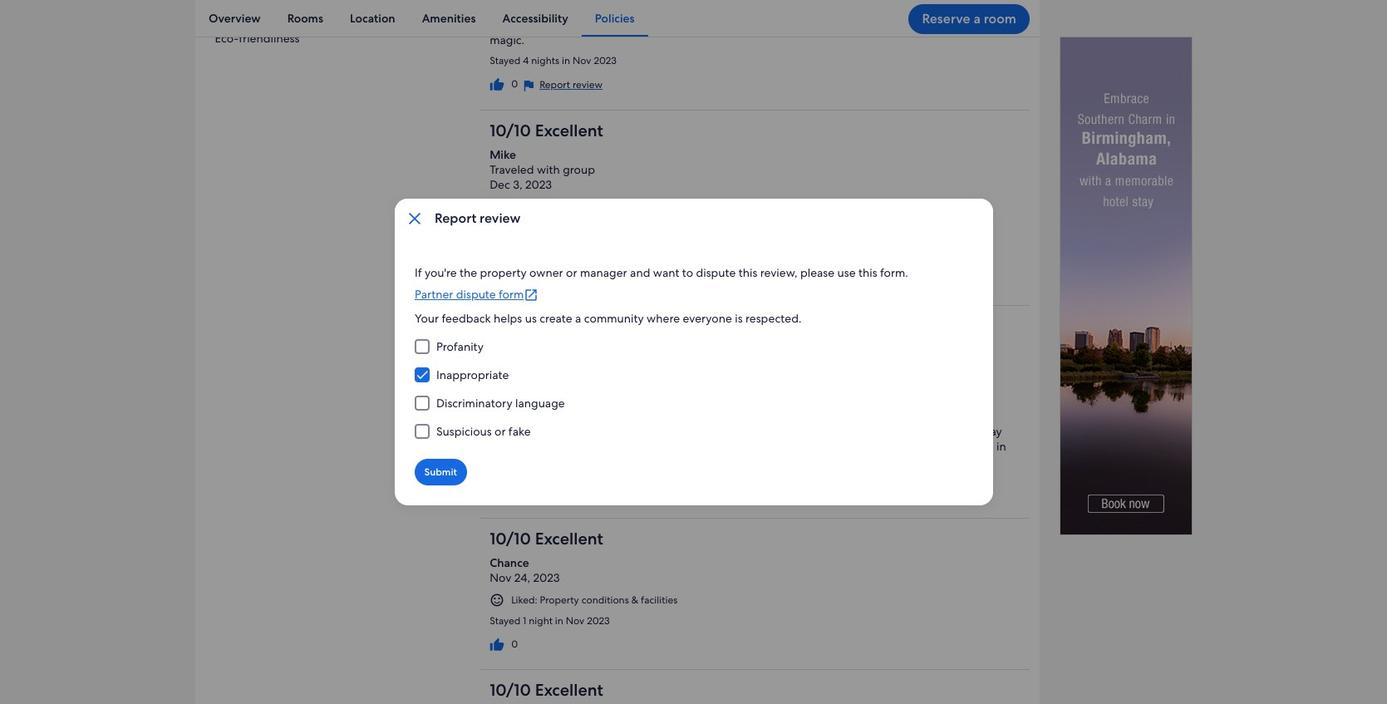 Task type: describe. For each thing, give the bounding box(es) containing it.
and left see
[[734, 424, 754, 439]]

feel
[[881, 18, 901, 32]]

gorgeous,
[[490, 0, 545, 3]]

& up please
[[805, 200, 812, 214]]

liked: for 10/10 excellent judi traveled with family nov 27, 2023
[[511, 396, 538, 409]]

accurate
[[519, 18, 564, 32]]

things
[[592, 439, 624, 454]]

service, for 10/10 excellent judi traveled with family nov 27, 2023
[[628, 396, 662, 409]]

where
[[647, 311, 680, 326]]

mike
[[490, 147, 516, 162]]

3 0 from the top
[[511, 638, 518, 651]]

10/10 for 10/10 excellent judi traveled with family nov 27, 2023
[[490, 315, 531, 337]]

excellent for 10/10 excellent judi traveled with family nov 27, 2023
[[535, 315, 604, 337]]

needs.
[[934, 3, 969, 18]]

nov down "property"
[[566, 615, 585, 628]]

traveled for 10/10 excellent judi traveled with family nov 27, 2023
[[490, 358, 534, 373]]

inappropriate
[[436, 367, 509, 382]]

and up the policies
[[599, 0, 619, 3]]

dec
[[490, 177, 510, 192]]

9.4/10 eco-friendliness
[[215, 10, 300, 45]]

2 report review button from the top
[[521, 273, 603, 289]]

responsive
[[834, 3, 890, 18]]

community
[[584, 311, 644, 326]]

0 button for undefined icon at top left
[[490, 273, 518, 288]]

suspicious or fake
[[436, 424, 530, 439]]

liked: for 10/10 excellent mike traveled with group dec 3, 2023
[[511, 200, 538, 214]]

holiday
[[753, 18, 792, 32]]

want
[[653, 265, 679, 280]]

a inside the gorgeous, beautiful and elegant lobby, hallways, stairs, elevators, and restaurant. style reminds me of new york city rockerfeller center. cleanliness, staff warm and responsive to your needs. rooms were accurate as shown on hotel.com. quiet. the holiday decor made me feel a little christmas magic.
[[904, 18, 910, 32]]

property for 10/10 excellent judi traveled with family nov 27, 2023
[[713, 396, 753, 409]]

elevators,
[[783, 0, 834, 3]]

accessibility link
[[489, 0, 581, 37]]

christmas
[[939, 18, 991, 32]]

rockerfeller
[[581, 3, 643, 18]]

submit
[[424, 465, 457, 479]]

1 vertical spatial me
[[861, 18, 878, 32]]

undefined image
[[521, 274, 536, 289]]

0 vertical spatial dispute
[[696, 265, 736, 280]]

judi
[[490, 343, 513, 358]]

dispute inside partner dispute form link
[[456, 287, 496, 302]]

in for stayed 4 nights in nov 2023
[[562, 54, 570, 67]]

report review dialog
[[395, 199, 993, 505]]

group
[[563, 162, 595, 177]]

24,
[[514, 570, 530, 585]]

report review inside 'dialog'
[[434, 210, 520, 227]]

0 for undefined icon at top left
[[511, 273, 518, 286]]

& for traveled with group
[[618, 200, 625, 214]]

us
[[525, 311, 537, 326]]

2023 for excellent
[[533, 570, 560, 585]]

partner
[[414, 287, 453, 302]]

staff for 10/10 excellent judi traveled with family nov 27, 2023
[[596, 396, 616, 409]]

3 small image from the top
[[490, 593, 505, 608]]

small image for 10/10 excellent mike traveled with group dec 3, 2023
[[490, 200, 505, 215]]

the right see
[[778, 424, 795, 439]]

submit button
[[414, 459, 467, 485]]

0 horizontal spatial hotel
[[682, 439, 709, 454]]

beautiful
[[548, 0, 596, 3]]

facilities for 10/10 excellent mike traveled with group dec 3, 2023
[[815, 200, 852, 214]]

1 horizontal spatial i
[[951, 424, 954, 439]]

and inside report review 'dialog'
[[630, 265, 650, 280]]

1 horizontal spatial hotel
[[798, 424, 826, 439]]

holidays
[[688, 424, 731, 439]]

1 horizontal spatial stay
[[895, 439, 915, 454]]

rooms link
[[274, 0, 336, 37]]

warm
[[778, 3, 808, 18]]

close the dialog image
[[404, 209, 424, 229]]

anywhere
[[918, 439, 970, 454]]

to inside the gorgeous, beautiful and elegant lobby, hallways, stairs, elevators, and restaurant. style reminds me of new york city rockerfeller center. cleanliness, staff warm and responsive to your needs. rooms were accurate as shown on hotel.com. quiet. the holiday decor made me feel a little christmas magic.
[[893, 3, 904, 18]]

facilities for 10/10 excellent judi traveled with family nov 27, 2023
[[815, 396, 852, 409]]

with for 10/10 excellent judi traveled with family nov 27, 2023
[[537, 358, 560, 373]]

your
[[907, 3, 931, 18]]

family
[[563, 358, 595, 373]]

cleanliness, for 10/10 excellent mike traveled with group dec 3, 2023
[[540, 200, 593, 214]]

cleanliness, inside the gorgeous, beautiful and elegant lobby, hallways, stairs, elevators, and restaurant. style reminds me of new york city rockerfeller center. cleanliness, staff warm and responsive to your needs. rooms were accurate as shown on hotel.com. quiet. the holiday decor made me feel a little christmas magic.
[[687, 3, 749, 18]]

accessibility
[[502, 11, 568, 26]]

city
[[557, 3, 578, 18]]

9.4/10
[[215, 10, 263, 31]]

see
[[757, 424, 775, 439]]

your
[[414, 311, 439, 326]]

staff inside the gorgeous, beautiful and elegant lobby, hallways, stairs, elevators, and restaurant. style reminds me of new york city rockerfeller center. cleanliness, staff warm and responsive to your needs. rooms were accurate as shown on hotel.com. quiet. the holiday decor made me feel a little christmas magic.
[[752, 3, 775, 18]]

1 report review button from the top
[[521, 77, 603, 93]]

nights
[[531, 54, 560, 67]]

made
[[828, 18, 859, 32]]

manager
[[580, 265, 627, 280]]

night
[[529, 615, 553, 628]]

nov inside 10/10 excellent chance nov 24, 2023
[[490, 570, 512, 585]]

and left especially
[[712, 439, 732, 454]]

1 horizontal spatial me
[[994, 0, 1011, 3]]

center.
[[646, 3, 684, 18]]

if
[[414, 265, 422, 280]]

stairs,
[[750, 0, 781, 3]]

review inside 'dialog'
[[479, 210, 520, 227]]

& for traveled with family
[[618, 396, 625, 409]]

please
[[800, 265, 834, 280]]

small image for 10/10 excellent judi traveled with family nov 27, 2023
[[490, 396, 505, 411]]

0 horizontal spatial stay
[[605, 424, 626, 439]]

service, for 10/10 excellent mike traveled with group dec 3, 2023
[[628, 200, 662, 214]]

review,
[[760, 265, 797, 280]]

cleanliness, for 10/10 excellent judi traveled with family nov 27, 2023
[[540, 396, 593, 409]]

undefined image
[[521, 78, 536, 93]]

profanity
[[436, 339, 483, 354]]

quiet.
[[695, 18, 728, 32]]

3 liked: from the top
[[511, 593, 538, 607]]

discriminatory language
[[436, 396, 565, 411]]

amenities, for 10/10 excellent judi traveled with family nov 27, 2023
[[664, 396, 711, 409]]

form.
[[880, 265, 908, 280]]

a inside report review 'dialog'
[[575, 311, 581, 326]]

liked: cleanliness, staff & service, amenities, property conditions & facilities for 10/10 excellent mike traveled with group dec 3, 2023
[[511, 200, 852, 214]]

0 for undefined image
[[511, 77, 518, 91]]

suspicious
[[436, 424, 491, 439]]

gorgeous, beautiful and elegant lobby, hallways, stairs, elevators, and restaurant. style reminds me of new york city rockerfeller center. cleanliness, staff warm and responsive to your needs. rooms were accurate as shown on hotel.com. quiet. the holiday decor made me feel a little christmas magic.
[[490, 0, 1011, 47]]

2023 inside 10/10 excellent mike traveled with group dec 3, 2023
[[525, 177, 552, 192]]

open in new tab image
[[524, 288, 539, 302]]

nov right the nights
[[573, 54, 592, 67]]

2023 for 1
[[587, 615, 610, 628]]

10/10 excellent mike traveled with group dec 3, 2023
[[490, 120, 604, 192]]

2 vertical spatial facilities
[[641, 593, 678, 607]]

language
[[515, 396, 565, 411]]

4
[[523, 54, 529, 67]]

review for first report review "button" from the top of the page
[[573, 78, 603, 92]]

chance
[[490, 555, 529, 570]]

27,
[[514, 373, 529, 388]]

liked: property conditions & facilities
[[511, 593, 678, 607]]

on
[[618, 18, 632, 32]]

were inside the gorgeous, beautiful and elegant lobby, hallways, stairs, elevators, and restaurant. style reminds me of new york city rockerfeller center. cleanliness, staff warm and responsive to your needs. rooms were accurate as shown on hotel.com. quiet. the holiday decor made me feel a little christmas magic.
[[490, 18, 516, 32]]

about
[[627, 439, 659, 454]]

little
[[913, 18, 936, 32]]

stayed 4 nights in nov 2023
[[490, 54, 617, 67]]

2 vertical spatial conditions
[[582, 593, 629, 607]]

to inside we were fortunate to stay during the holidays and see the hotel remarkably decorated.  i can't say enough wonderful things about the hotel and especially the staff. i wouldn't stay anywhere else in atlanta.
[[592, 424, 603, 439]]

excellent for 10/10 excellent chance nov 24, 2023
[[535, 528, 604, 549]]

partner dispute form link
[[414, 287, 539, 302]]

we
[[490, 424, 507, 439]]

stayed for stayed 1 night in nov 2023
[[490, 615, 521, 628]]

if you're the property owner or manager and want to dispute this review, please use this form.
[[414, 265, 908, 280]]

enough
[[490, 439, 531, 454]]

stayed for stayed 4 nights in nov 2023
[[490, 54, 521, 67]]

& up staff.
[[805, 396, 812, 409]]

policies
[[595, 11, 634, 26]]



Task type: vqa. For each thing, say whether or not it's contained in the screenshot.
"Policies" LINK on the left of page
yes



Task type: locate. For each thing, give the bounding box(es) containing it.
4 excellent from the top
[[535, 679, 604, 701]]

10/10 up judi
[[490, 315, 531, 337]]

0 vertical spatial liked:
[[511, 200, 538, 214]]

2 this from the left
[[858, 265, 877, 280]]

were right "we"
[[510, 424, 536, 439]]

facilities
[[815, 200, 852, 214], [815, 396, 852, 409], [641, 593, 678, 607]]

2 traveled from the top
[[490, 358, 534, 373]]

1 horizontal spatial a
[[904, 18, 910, 32]]

small image
[[490, 200, 505, 215], [490, 396, 505, 411], [490, 593, 505, 608]]

fake
[[508, 424, 530, 439]]

1 vertical spatial 0 button
[[490, 273, 518, 288]]

or left fake
[[494, 424, 505, 439]]

0 down stayed 1 night in nov 2023
[[511, 638, 518, 651]]

1 vertical spatial liked: cleanliness, staff & service, amenities, property conditions & facilities
[[511, 396, 852, 409]]

0 vertical spatial service,
[[628, 200, 662, 214]]

10/10 excellent
[[490, 679, 604, 701]]

medium image left undefined icon at top left
[[490, 273, 505, 288]]

10/10 inside 10/10 excellent mike traveled with group dec 3, 2023
[[490, 120, 531, 141]]

& up things
[[618, 396, 625, 409]]

liked: cleanliness, staff & service, amenities, property conditions & facilities up holidays
[[511, 396, 852, 409]]

me right reminds
[[994, 0, 1011, 3]]

1 vertical spatial conditions
[[755, 396, 803, 409]]

conditions
[[755, 200, 803, 214], [755, 396, 803, 409], [582, 593, 629, 607]]

0 vertical spatial 0
[[511, 77, 518, 91]]

10/10 up mike
[[490, 120, 531, 141]]

4 10/10 from the top
[[490, 679, 531, 701]]

1 small image from the top
[[490, 200, 505, 215]]

form
[[498, 287, 524, 302]]

this
[[738, 265, 757, 280], [858, 265, 877, 280]]

policies link
[[581, 0, 648, 37]]

property inside report review 'dialog'
[[480, 265, 526, 280]]

report down the stayed 4 nights in nov 2023 on the top left
[[540, 78, 570, 92]]

2 vertical spatial small image
[[490, 593, 505, 608]]

review down dec on the left top of page
[[479, 210, 520, 227]]

in for stayed 1 night in nov 2023
[[555, 615, 564, 628]]

in right else
[[997, 439, 1007, 454]]

or
[[566, 265, 577, 280], [494, 424, 505, 439]]

0 vertical spatial a
[[904, 18, 910, 32]]

2 vertical spatial report review
[[540, 274, 603, 287]]

liked: up 1
[[511, 593, 538, 607]]

1 horizontal spatial this
[[858, 265, 877, 280]]

2 vertical spatial report
[[540, 274, 570, 287]]

and up made
[[837, 0, 857, 3]]

1 vertical spatial service,
[[628, 396, 662, 409]]

the right during
[[667, 424, 685, 439]]

small image up "we"
[[490, 396, 505, 411]]

nov left 27,
[[490, 373, 512, 388]]

the right about
[[661, 439, 679, 454]]

with left family
[[537, 358, 560, 373]]

0 button for undefined image
[[490, 77, 518, 92]]

stayed left 1
[[490, 615, 521, 628]]

feedback
[[441, 311, 491, 326]]

amenities, up 'want'
[[664, 200, 711, 214]]

overview
[[208, 11, 260, 26]]

& for nov 24, 2023
[[632, 593, 639, 607]]

0 left undefined icon at top left
[[511, 273, 518, 286]]

0 button
[[490, 77, 518, 92], [490, 273, 518, 288], [490, 638, 518, 653]]

10/10 up chance
[[490, 528, 531, 549]]

in right the nights
[[562, 54, 570, 67]]

service, up if you're the property owner or manager and want to dispute this review, please use this form.
[[628, 200, 662, 214]]

new
[[503, 3, 528, 18]]

10/10
[[490, 120, 531, 141], [490, 315, 531, 337], [490, 528, 531, 549], [490, 679, 531, 701]]

& up manager
[[618, 200, 625, 214]]

2 vertical spatial liked:
[[511, 593, 538, 607]]

2 vertical spatial cleanliness,
[[540, 396, 593, 409]]

0 vertical spatial report
[[540, 78, 570, 92]]

0 vertical spatial 0 button
[[490, 77, 518, 92]]

1 liked: cleanliness, staff & service, amenities, property conditions & facilities from the top
[[511, 200, 852, 214]]

the inside report review 'dialog'
[[459, 265, 477, 280]]

0 vertical spatial traveled
[[490, 162, 534, 177]]

partner dispute form
[[414, 287, 524, 302]]

nov
[[573, 54, 592, 67], [490, 373, 512, 388], [490, 570, 512, 585], [566, 615, 585, 628]]

&
[[618, 200, 625, 214], [805, 200, 812, 214], [618, 396, 625, 409], [805, 396, 812, 409], [632, 593, 639, 607]]

0 button left undefined image
[[490, 77, 518, 92]]

to right "fortunate"
[[592, 424, 603, 439]]

eco-
[[215, 30, 239, 45]]

2 vertical spatial to
[[592, 424, 603, 439]]

medium image
[[490, 77, 505, 92], [490, 273, 505, 288], [490, 638, 505, 653]]

excellent for 10/10 excellent mike traveled with group dec 3, 2023
[[535, 120, 604, 141]]

excellent for 10/10 excellent
[[535, 679, 604, 701]]

report review for undefined icon at top left
[[540, 274, 603, 287]]

rooms right the needs.
[[972, 3, 1007, 18]]

friendliness
[[239, 30, 300, 45]]

hotel right during
[[682, 439, 709, 454]]

1 vertical spatial amenities,
[[664, 396, 711, 409]]

1 0 from the top
[[511, 77, 518, 91]]

0 vertical spatial report review button
[[521, 77, 603, 93]]

2023 right the 3,
[[525, 177, 552, 192]]

1 horizontal spatial or
[[566, 265, 577, 280]]

2023 inside 10/10 excellent judi traveled with family nov 27, 2023
[[531, 373, 558, 388]]

1 10/10 from the top
[[490, 120, 531, 141]]

0 vertical spatial to
[[893, 3, 904, 18]]

1 service, from the top
[[628, 200, 662, 214]]

with for 10/10 excellent mike traveled with group dec 3, 2023
[[537, 162, 560, 177]]

nov inside 10/10 excellent judi traveled with family nov 27, 2023
[[490, 373, 512, 388]]

1 vertical spatial cleanliness,
[[540, 200, 593, 214]]

2 10/10 from the top
[[490, 315, 531, 337]]

report right undefined icon at top left
[[540, 274, 570, 287]]

2 vertical spatial review
[[573, 274, 603, 287]]

1 horizontal spatial dispute
[[696, 265, 736, 280]]

report review button
[[521, 77, 603, 93], [521, 273, 603, 289]]

in right night
[[555, 615, 564, 628]]

2 vertical spatial medium image
[[490, 638, 505, 653]]

2 small image from the top
[[490, 396, 505, 411]]

helps
[[493, 311, 522, 326]]

0 button down stayed 1 night in nov 2023
[[490, 638, 518, 653]]

we were fortunate to stay during the holidays and see the hotel remarkably decorated.  i can't say enough wonderful things about the hotel and especially the staff. i wouldn't stay anywhere else in atlanta.
[[490, 424, 1007, 469]]

review right "owner" at the left
[[573, 274, 603, 287]]

medium image for undefined image's 0 button
[[490, 77, 505, 92]]

0 vertical spatial property
[[713, 200, 753, 214]]

medium image left undefined image
[[490, 77, 505, 92]]

wonderful
[[534, 439, 589, 454]]

1 vertical spatial review
[[479, 210, 520, 227]]

list containing overview
[[195, 0, 1040, 37]]

0 vertical spatial small image
[[490, 200, 505, 215]]

cleanliness,
[[687, 3, 749, 18], [540, 200, 593, 214], [540, 396, 593, 409]]

0 horizontal spatial me
[[861, 18, 878, 32]]

of
[[490, 3, 501, 18]]

you're
[[424, 265, 457, 280]]

style
[[920, 0, 946, 3]]

small image down dec on the left top of page
[[490, 200, 505, 215]]

0 vertical spatial stayed
[[490, 54, 521, 67]]

with inside 10/10 excellent judi traveled with family nov 27, 2023
[[537, 358, 560, 373]]

rooms
[[972, 3, 1007, 18], [287, 11, 323, 26]]

10/10 for 10/10 excellent chance nov 24, 2023
[[490, 528, 531, 549]]

10/10 for 10/10 excellent mike traveled with group dec 3, 2023
[[490, 120, 531, 141]]

0 vertical spatial amenities,
[[664, 200, 711, 214]]

amenities, up holidays
[[664, 396, 711, 409]]

1 vertical spatial a
[[575, 311, 581, 326]]

1 vertical spatial or
[[494, 424, 505, 439]]

traveled inside 10/10 excellent mike traveled with group dec 3, 2023
[[490, 162, 534, 177]]

0 horizontal spatial i
[[838, 439, 842, 454]]

1
[[523, 615, 527, 628]]

excellent inside 10/10 excellent mike traveled with group dec 3, 2023
[[535, 120, 604, 141]]

report for 0 button for undefined icon at top left
[[540, 274, 570, 287]]

0 horizontal spatial this
[[738, 265, 757, 280]]

fortunate
[[539, 424, 589, 439]]

1 horizontal spatial rooms
[[972, 3, 1007, 18]]

3 10/10 from the top
[[490, 528, 531, 549]]

your feedback helps us create a community where everyone is respected.
[[414, 311, 801, 326]]

0 horizontal spatial a
[[575, 311, 581, 326]]

0 button left undefined icon at top left
[[490, 273, 518, 288]]

report review button up create
[[521, 273, 603, 289]]

0 vertical spatial medium image
[[490, 77, 505, 92]]

0 left undefined image
[[511, 77, 518, 91]]

me left feel
[[861, 18, 878, 32]]

0 vertical spatial liked: cleanliness, staff & service, amenities, property conditions & facilities
[[511, 200, 852, 214]]

report right close the dialog icon
[[434, 210, 476, 227]]

to right 'want'
[[682, 265, 693, 280]]

1 amenities, from the top
[[664, 200, 711, 214]]

3 medium image from the top
[[490, 638, 505, 653]]

amenities, for 10/10 excellent mike traveled with group dec 3, 2023
[[664, 200, 711, 214]]

report review button down the stayed 4 nights in nov 2023 on the top left
[[521, 77, 603, 93]]

wouldn't
[[844, 439, 892, 454]]

report review for undefined image
[[540, 78, 603, 92]]

10/10 excellent chance nov 24, 2023
[[490, 528, 604, 585]]

a
[[904, 18, 910, 32], [575, 311, 581, 326]]

staff
[[752, 3, 775, 18], [596, 200, 616, 214], [596, 396, 616, 409]]

overview link
[[195, 0, 274, 37]]

discriminatory
[[436, 396, 512, 411]]

0 vertical spatial in
[[562, 54, 570, 67]]

location link
[[336, 0, 408, 37]]

0 horizontal spatial dispute
[[456, 287, 496, 302]]

1 vertical spatial traveled
[[490, 358, 534, 373]]

stayed 1 night in nov 2023
[[490, 615, 610, 628]]

hotel.com.
[[635, 18, 692, 32]]

stay
[[605, 424, 626, 439], [895, 439, 915, 454]]

to inside report review 'dialog'
[[682, 265, 693, 280]]

stayed left 4
[[490, 54, 521, 67]]

2 vertical spatial staff
[[596, 396, 616, 409]]

else
[[973, 439, 994, 454]]

atlanta.
[[490, 454, 530, 469]]

3,
[[513, 177, 523, 192]]

1 vertical spatial report
[[434, 210, 476, 227]]

property
[[540, 593, 579, 607]]

10/10 inside 10/10 excellent judi traveled with family nov 27, 2023
[[490, 315, 531, 337]]

dispute
[[696, 265, 736, 280], [456, 287, 496, 302]]

with left "group"
[[537, 162, 560, 177]]

magic.
[[490, 32, 525, 47]]

liked: down 27,
[[511, 396, 538, 409]]

2023 down shown
[[594, 54, 617, 67]]

0 vertical spatial with
[[537, 162, 560, 177]]

report
[[540, 78, 570, 92], [434, 210, 476, 227], [540, 274, 570, 287]]

everyone
[[683, 311, 732, 326]]

2023 inside 10/10 excellent chance nov 24, 2023
[[533, 570, 560, 585]]

1 vertical spatial 0
[[511, 273, 518, 286]]

conditions up see
[[755, 396, 803, 409]]

reminds
[[949, 0, 991, 3]]

0 vertical spatial me
[[994, 0, 1011, 3]]

1 traveled from the top
[[490, 162, 534, 177]]

report review down the stayed 4 nights in nov 2023 on the top left
[[540, 78, 603, 92]]

1 horizontal spatial to
[[682, 265, 693, 280]]

2 stayed from the top
[[490, 615, 521, 628]]

2 vertical spatial 0
[[511, 638, 518, 651]]

property for 10/10 excellent mike traveled with group dec 3, 2023
[[713, 200, 753, 214]]

a right feel
[[904, 18, 910, 32]]

1 this from the left
[[738, 265, 757, 280]]

0 vertical spatial conditions
[[755, 200, 803, 214]]

2 liked: from the top
[[511, 396, 538, 409]]

2 0 from the top
[[511, 273, 518, 286]]

0 vertical spatial facilities
[[815, 200, 852, 214]]

liked: down the 3,
[[511, 200, 538, 214]]

conditions right "property"
[[582, 593, 629, 607]]

1 vertical spatial medium image
[[490, 273, 505, 288]]

3 0 button from the top
[[490, 638, 518, 653]]

amenities,
[[664, 200, 711, 214], [664, 396, 711, 409]]

rooms up the friendliness
[[287, 11, 323, 26]]

2 service, from the top
[[628, 396, 662, 409]]

shown
[[580, 18, 615, 32]]

2 amenities, from the top
[[664, 396, 711, 409]]

0 horizontal spatial or
[[494, 424, 505, 439]]

conditions for 10/10 excellent mike traveled with group dec 3, 2023
[[755, 200, 803, 214]]

2 medium image from the top
[[490, 273, 505, 288]]

small image down chance
[[490, 593, 505, 608]]

staff.
[[810, 439, 836, 454]]

this right 'use'
[[858, 265, 877, 280]]

respected.
[[745, 311, 801, 326]]

1 vertical spatial with
[[537, 358, 560, 373]]

i left can't
[[951, 424, 954, 439]]

10/10 for 10/10 excellent
[[490, 679, 531, 701]]

report review down dec on the left top of page
[[434, 210, 520, 227]]

me
[[994, 0, 1011, 3], [861, 18, 878, 32]]

10/10 down 1
[[490, 679, 531, 701]]

list
[[195, 0, 1040, 37]]

were inside we were fortunate to stay during the holidays and see the hotel remarkably decorated.  i can't say enough wonderful things about the hotel and especially the staff. i wouldn't stay anywhere else in atlanta.
[[510, 424, 536, 439]]

as
[[567, 18, 578, 32]]

during
[[629, 424, 664, 439]]

0 horizontal spatial to
[[592, 424, 603, 439]]

3 excellent from the top
[[535, 528, 604, 549]]

in inside we were fortunate to stay during the holidays and see the hotel remarkably decorated.  i can't say enough wonderful things about the hotel and especially the staff. i wouldn't stay anywhere else in atlanta.
[[997, 439, 1007, 454]]

1 stayed from the top
[[490, 54, 521, 67]]

rooms inside the gorgeous, beautiful and elegant lobby, hallways, stairs, elevators, and restaurant. style reminds me of new york city rockerfeller center. cleanliness, staff warm and responsive to your needs. rooms were accurate as shown on hotel.com. quiet. the holiday decor made me feel a little christmas magic.
[[972, 3, 1007, 18]]

1 vertical spatial in
[[997, 439, 1007, 454]]

can't
[[957, 424, 983, 439]]

1 vertical spatial property
[[480, 265, 526, 280]]

conditions up review,
[[755, 200, 803, 214]]

2023 right 24, at the bottom of page
[[533, 570, 560, 585]]

or right "owner" at the left
[[566, 265, 577, 280]]

liked: cleanliness, staff & service, amenities, property conditions & facilities for 10/10 excellent judi traveled with family nov 27, 2023
[[511, 396, 852, 409]]

2 with from the top
[[537, 358, 560, 373]]

1 vertical spatial small image
[[490, 396, 505, 411]]

decorated.
[[890, 424, 948, 439]]

hallways,
[[700, 0, 748, 3]]

2 vertical spatial 0 button
[[490, 638, 518, 653]]

the left staff.
[[790, 439, 807, 454]]

owner
[[529, 265, 563, 280]]

traveled for 10/10 excellent mike traveled with group dec 3, 2023
[[490, 162, 534, 177]]

medium image for 0 button for undefined icon at top left
[[490, 273, 505, 288]]

traveled up discriminatory language
[[490, 358, 534, 373]]

were down gorgeous,
[[490, 18, 516, 32]]

9.4 out of 10 element
[[215, 10, 342, 31]]

& right "property"
[[632, 593, 639, 607]]

liked: cleanliness, staff & service, amenities, property conditions & facilities up 'want'
[[511, 200, 852, 214]]

to
[[893, 3, 904, 18], [682, 265, 693, 280], [592, 424, 603, 439]]

1 vertical spatial staff
[[596, 200, 616, 214]]

medium image for 1st 0 button from the bottom
[[490, 638, 505, 653]]

traveled left "group"
[[490, 162, 534, 177]]

nov left 24, at the bottom of page
[[490, 570, 512, 585]]

2023 for 4
[[594, 54, 617, 67]]

use
[[837, 265, 856, 280]]

i right staff.
[[838, 439, 842, 454]]

1 vertical spatial were
[[510, 424, 536, 439]]

1 vertical spatial report review
[[434, 210, 520, 227]]

excellent up family
[[535, 315, 604, 337]]

hotel right see
[[798, 424, 826, 439]]

0 vertical spatial or
[[566, 265, 577, 280]]

create
[[539, 311, 572, 326]]

1 vertical spatial facilities
[[815, 396, 852, 409]]

with inside 10/10 excellent mike traveled with group dec 3, 2023
[[537, 162, 560, 177]]

lobby,
[[665, 0, 697, 3]]

report inside report review 'dialog'
[[434, 210, 476, 227]]

staff up manager
[[596, 200, 616, 214]]

stayed
[[490, 54, 521, 67], [490, 615, 521, 628]]

2023 right 27,
[[531, 373, 558, 388]]

review
[[573, 78, 603, 92], [479, 210, 520, 227], [573, 274, 603, 287]]

conditions for 10/10 excellent judi traveled with family nov 27, 2023
[[755, 396, 803, 409]]

were
[[490, 18, 516, 32], [510, 424, 536, 439]]

1 vertical spatial dispute
[[456, 287, 496, 302]]

2 0 button from the top
[[490, 273, 518, 288]]

2 excellent from the top
[[535, 315, 604, 337]]

medium image down stayed 1 night in nov 2023
[[490, 638, 505, 653]]

1 with from the top
[[537, 162, 560, 177]]

0 vertical spatial staff
[[752, 3, 775, 18]]

1 liked: from the top
[[511, 200, 538, 214]]

2 horizontal spatial to
[[893, 3, 904, 18]]

excellent down stayed 1 night in nov 2023
[[535, 679, 604, 701]]

stay left during
[[605, 424, 626, 439]]

location
[[350, 11, 395, 26]]

1 0 button from the top
[[490, 77, 518, 92]]

dispute up everyone
[[696, 265, 736, 280]]

is
[[735, 311, 743, 326]]

1 medium image from the top
[[490, 77, 505, 92]]

staff for 10/10 excellent mike traveled with group dec 3, 2023
[[596, 200, 616, 214]]

and left 'want'
[[630, 265, 650, 280]]

1 excellent from the top
[[535, 120, 604, 141]]

service, up during
[[628, 396, 662, 409]]

property
[[713, 200, 753, 214], [480, 265, 526, 280], [713, 396, 753, 409]]

staff up things
[[596, 396, 616, 409]]

1 vertical spatial stayed
[[490, 615, 521, 628]]

10/10 excellent judi traveled with family nov 27, 2023
[[490, 315, 604, 388]]

2 vertical spatial in
[[555, 615, 564, 628]]

excellent inside 10/10 excellent chance nov 24, 2023
[[535, 528, 604, 549]]

2023
[[594, 54, 617, 67], [525, 177, 552, 192], [531, 373, 558, 388], [533, 570, 560, 585], [587, 615, 610, 628]]

the up partner dispute form
[[459, 265, 477, 280]]

1 vertical spatial liked:
[[511, 396, 538, 409]]

1 vertical spatial to
[[682, 265, 693, 280]]

stay right the wouldn't
[[895, 439, 915, 454]]

york
[[531, 3, 554, 18]]

a right create
[[575, 311, 581, 326]]

report review up create
[[540, 274, 603, 287]]

2 liked: cleanliness, staff & service, amenities, property conditions & facilities from the top
[[511, 396, 852, 409]]

excellent up "group"
[[535, 120, 604, 141]]

1 vertical spatial report review button
[[521, 273, 603, 289]]

traveled inside 10/10 excellent judi traveled with family nov 27, 2023
[[490, 358, 534, 373]]

0 horizontal spatial rooms
[[287, 11, 323, 26]]

staff right the
[[752, 3, 775, 18]]

2 vertical spatial property
[[713, 396, 753, 409]]

0 vertical spatial cleanliness,
[[687, 3, 749, 18]]

amenities link
[[408, 0, 489, 37]]

0 vertical spatial report review
[[540, 78, 603, 92]]

review for second report review "button" from the top of the page
[[573, 274, 603, 287]]

0 vertical spatial review
[[573, 78, 603, 92]]

to left the your
[[893, 3, 904, 18]]

review down the stayed 4 nights in nov 2023 on the top left
[[573, 78, 603, 92]]

0 vertical spatial were
[[490, 18, 516, 32]]

i
[[951, 424, 954, 439], [838, 439, 842, 454]]

excellent inside 10/10 excellent judi traveled with family nov 27, 2023
[[535, 315, 604, 337]]

report for undefined image's 0 button
[[540, 78, 570, 92]]

10/10 inside 10/10 excellent chance nov 24, 2023
[[490, 528, 531, 549]]

dispute up the feedback
[[456, 287, 496, 302]]

excellent up "property"
[[535, 528, 604, 549]]

and right warm on the top of page
[[811, 3, 831, 18]]



